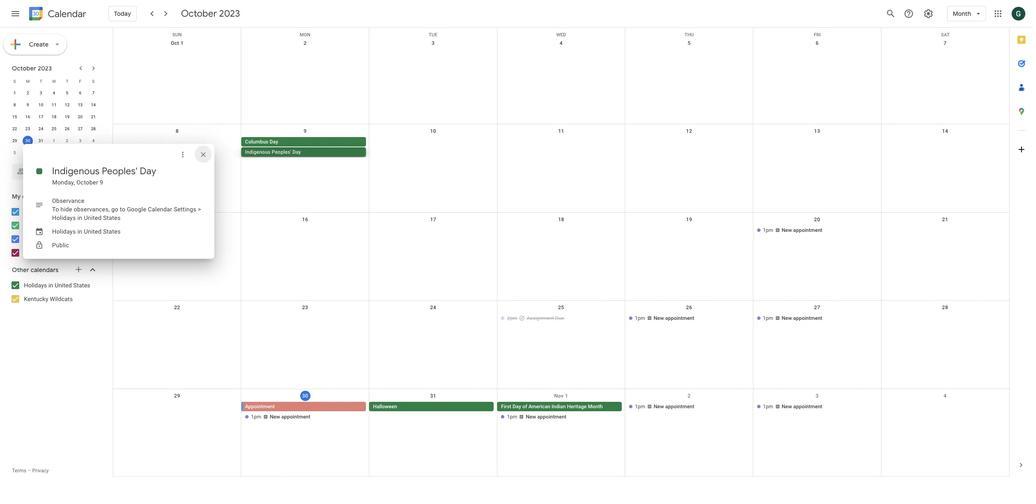 Task type: describe. For each thing, give the bounding box(es) containing it.
21 inside grid
[[943, 217, 949, 223]]

halloween button
[[369, 402, 494, 411]]

indigenous peoples' day monday, october 9
[[52, 166, 156, 186]]

1 vertical spatial 27
[[815, 305, 821, 311]]

november 3 element
[[75, 136, 85, 146]]

row containing sun
[[113, 28, 1010, 38]]

month inside popup button
[[953, 10, 972, 18]]

october 2023 grid
[[8, 75, 100, 159]]

31 for 1
[[38, 138, 43, 143]]

24 element
[[36, 124, 46, 134]]

1 horizontal spatial 26
[[687, 305, 693, 311]]

today button
[[109, 3, 137, 24]]

tue
[[429, 32, 438, 38]]

5 for oct 1
[[688, 40, 691, 46]]

sun
[[172, 32, 182, 38]]

day inside button
[[513, 404, 521, 410]]

calendar heading
[[46, 8, 86, 20]]

1 s from the left
[[13, 79, 16, 84]]

appointment button
[[243, 402, 366, 411]]

november 4 element
[[88, 136, 99, 146]]

my calendars button
[[2, 190, 106, 203]]

22 element
[[10, 124, 20, 134]]

21 element
[[88, 112, 99, 122]]

31 for nov 1
[[430, 393, 436, 399]]

1 horizontal spatial 19
[[687, 217, 693, 223]]

terms link
[[12, 468, 26, 474]]

of
[[523, 404, 527, 410]]

f
[[79, 79, 81, 84]]

first day of american indian heritage month button
[[497, 402, 622, 411]]

public
[[52, 242, 69, 249]]

2pm
[[507, 315, 518, 321]]

12 for sun
[[687, 128, 693, 134]]

25 inside row group
[[52, 126, 56, 131]]

1 horizontal spatial 16
[[302, 217, 308, 223]]

other calendars button
[[2, 263, 106, 277]]

robinson
[[38, 209, 63, 215]]

fri
[[814, 32, 821, 38]]

11 for october 2023
[[52, 103, 56, 107]]

november 5 element
[[10, 148, 20, 158]]

sat
[[942, 32, 950, 38]]

my calendars list
[[2, 205, 106, 260]]

other calendars list
[[2, 279, 106, 306]]

14 for october 2023
[[91, 103, 96, 107]]

12 for october 2023
[[65, 103, 70, 107]]

1pm inside row
[[763, 227, 774, 233]]

monday,
[[52, 179, 75, 186]]

>
[[198, 206, 201, 213]]

10 for october 2023
[[38, 103, 43, 107]]

create button
[[3, 34, 67, 55]]

20 inside grid
[[78, 115, 83, 119]]

24 inside october 2023 grid
[[38, 126, 43, 131]]

0 horizontal spatial calendar
[[48, 8, 86, 20]]

create
[[29, 41, 49, 48]]

assignment
[[527, 315, 554, 321]]

1 vertical spatial holidays
[[52, 228, 76, 235]]

my calendars
[[12, 193, 50, 200]]

1 vertical spatial 22
[[174, 305, 180, 311]]

9 for october 2023
[[27, 103, 29, 107]]

21 inside row group
[[91, 115, 96, 119]]

30, today element
[[23, 136, 33, 146]]

11 element
[[49, 100, 59, 110]]

25 element
[[49, 124, 59, 134]]

w
[[52, 79, 56, 84]]

23 inside grid
[[25, 126, 30, 131]]

17 element
[[36, 112, 46, 122]]

oct 1
[[171, 40, 184, 46]]

26 element
[[62, 124, 72, 134]]

hide
[[61, 206, 72, 213]]

22 inside october 2023 grid
[[12, 126, 17, 131]]

8 for october 2023
[[13, 103, 16, 107]]

11 for sun
[[558, 128, 565, 134]]

month inside button
[[588, 404, 603, 410]]

2 t from the left
[[66, 79, 68, 84]]

first day of american indian heritage month
[[501, 404, 603, 410]]

2 horizontal spatial october
[[181, 8, 217, 20]]

other
[[12, 266, 29, 274]]

0 horizontal spatial 2023
[[38, 65, 52, 72]]

14 element
[[88, 100, 99, 110]]

privacy
[[32, 468, 49, 474]]

columbus day indigenous peoples' day
[[245, 139, 301, 155]]

29 for 1
[[12, 138, 17, 143]]

1 right nov
[[565, 393, 568, 399]]

1 horizontal spatial 18
[[558, 217, 565, 223]]

15 element
[[10, 112, 20, 122]]

add other calendars image
[[74, 265, 83, 274]]

row containing oct 1
[[113, 36, 1010, 125]]

october inside indigenous peoples' day monday, october 9
[[77, 179, 98, 186]]

nov
[[555, 393, 564, 399]]

16 inside october 2023 grid
[[25, 115, 30, 119]]

united inside other calendars list
[[55, 282, 72, 289]]

states inside observance to hide observances, go to google calendar settings > holidays in united states
[[103, 215, 121, 222]]

peoples' inside columbus day indigenous peoples' day
[[272, 149, 291, 155]]

0 vertical spatial holidays in united states
[[52, 228, 121, 235]]

holidays in united states inside other calendars list
[[24, 282, 90, 289]]

day inside indigenous peoples' day monday, october 9
[[140, 166, 156, 178]]

appointment
[[245, 404, 275, 410]]

1 horizontal spatial 23
[[302, 305, 308, 311]]

1 vertical spatial 17
[[430, 217, 436, 223]]

greg
[[24, 209, 37, 215]]

observance
[[52, 198, 85, 204]]

1 up 15
[[13, 91, 16, 95]]

my
[[12, 193, 21, 200]]

1 horizontal spatial 2023
[[219, 8, 240, 20]]

indigenous inside columbus day indigenous peoples' day
[[245, 149, 271, 155]]

7 for oct 1
[[944, 40, 947, 46]]

november 2 element
[[62, 136, 72, 146]]

indian
[[552, 404, 566, 410]]

mon
[[300, 32, 311, 38]]

to
[[52, 206, 59, 213]]

oct
[[171, 40, 179, 46]]

16 element
[[23, 112, 33, 122]]

assignment due
[[527, 315, 564, 321]]

0 horizontal spatial october 2023
[[12, 65, 52, 72]]

halloween
[[373, 404, 397, 410]]

0 horizontal spatial october
[[12, 65, 36, 72]]

14 for sun
[[943, 128, 949, 134]]

9 inside indigenous peoples' day monday, october 9
[[100, 179, 103, 186]]

terms
[[12, 468, 26, 474]]

first
[[501, 404, 512, 410]]

thu
[[685, 32, 694, 38]]

today
[[114, 10, 131, 18]]

peoples' inside indigenous peoples' day monday, october 9
[[102, 166, 138, 178]]

wildcats
[[50, 296, 73, 303]]

columbus
[[245, 139, 268, 145]]

new appointment inside row
[[782, 227, 823, 233]]

20 element
[[75, 112, 85, 122]]

row containing 1
[[8, 87, 100, 99]]



Task type: vqa. For each thing, say whether or not it's contained in the screenshot.
Am associated with 11 AM
no



Task type: locate. For each thing, give the bounding box(es) containing it.
1 horizontal spatial 25
[[558, 305, 565, 311]]

27
[[78, 126, 83, 131], [815, 305, 821, 311]]

7 up 14 element
[[92, 91, 95, 95]]

28 inside 28 element
[[91, 126, 96, 131]]

2 s from the left
[[92, 79, 95, 84]]

13
[[78, 103, 83, 107], [815, 128, 821, 134]]

0 horizontal spatial 22
[[12, 126, 17, 131]]

indigenous peoples' day button
[[241, 148, 366, 157]]

holidays
[[52, 215, 76, 222], [52, 228, 76, 235], [24, 282, 47, 289]]

1 vertical spatial 21
[[943, 217, 949, 223]]

in
[[77, 215, 82, 222], [77, 228, 82, 235], [48, 282, 53, 289]]

0 vertical spatial 2023
[[219, 8, 240, 20]]

0 horizontal spatial 12
[[65, 103, 70, 107]]

0 vertical spatial 17
[[38, 115, 43, 119]]

30 inside grid
[[302, 393, 308, 399]]

wed
[[557, 32, 566, 38]]

1 horizontal spatial 24
[[430, 305, 436, 311]]

6
[[816, 40, 819, 46], [79, 91, 81, 95]]

1 horizontal spatial october 2023
[[181, 8, 240, 20]]

27 inside october 2023 grid
[[78, 126, 83, 131]]

new appointment
[[782, 227, 823, 233], [654, 315, 695, 321], [782, 315, 823, 321], [654, 404, 695, 410], [782, 404, 823, 410], [270, 414, 311, 420], [526, 414, 567, 420]]

1 vertical spatial 24
[[430, 305, 436, 311]]

29 element
[[10, 136, 20, 146]]

1 horizontal spatial indigenous
[[245, 149, 271, 155]]

0 vertical spatial 30
[[25, 138, 30, 143]]

0 horizontal spatial month
[[588, 404, 603, 410]]

row containing s
[[8, 75, 100, 87]]

6 inside grid
[[816, 40, 819, 46]]

calendars down vacations
[[31, 266, 59, 274]]

cell containing columbus day
[[241, 137, 369, 158]]

1 horizontal spatial 14
[[943, 128, 949, 134]]

holidays inside other calendars list
[[24, 282, 47, 289]]

october up sun on the top left of page
[[181, 8, 217, 20]]

holidays in united states up wildcats
[[24, 282, 90, 289]]

5 down 29 element
[[13, 150, 16, 155]]

0 vertical spatial month
[[953, 10, 972, 18]]

0 horizontal spatial 11
[[52, 103, 56, 107]]

0 vertical spatial calendars
[[22, 193, 50, 200]]

13 inside grid
[[815, 128, 821, 134]]

0 vertical spatial 11
[[52, 103, 56, 107]]

27 element
[[75, 124, 85, 134]]

29
[[12, 138, 17, 143], [174, 393, 180, 399]]

s left m at the top left of page
[[13, 79, 16, 84]]

25 up due
[[558, 305, 565, 311]]

0 horizontal spatial 26
[[65, 126, 70, 131]]

go
[[111, 206, 118, 213]]

row
[[113, 28, 1010, 38], [113, 36, 1010, 125], [8, 75, 100, 87], [8, 87, 100, 99], [8, 99, 100, 111], [8, 111, 100, 123], [8, 123, 100, 135], [113, 125, 1010, 213], [8, 135, 100, 147], [113, 213, 1010, 301], [113, 301, 1010, 389], [113, 389, 1010, 477]]

10 inside row group
[[38, 103, 43, 107]]

grid containing oct 1
[[113, 28, 1010, 477]]

29 for nov 1
[[174, 393, 180, 399]]

3
[[432, 40, 435, 46], [40, 91, 42, 95], [79, 138, 81, 143], [816, 393, 819, 399]]

18 element
[[49, 112, 59, 122]]

1 horizontal spatial 30
[[302, 393, 308, 399]]

in inside other calendars list
[[48, 282, 53, 289]]

0 horizontal spatial 30
[[25, 138, 30, 143]]

cell containing appointment
[[241, 402, 369, 422]]

1 vertical spatial 23
[[302, 305, 308, 311]]

tab list
[[1010, 28, 1034, 453]]

states
[[103, 215, 121, 222], [103, 228, 121, 235], [73, 282, 90, 289]]

0 vertical spatial 8
[[13, 103, 16, 107]]

m
[[26, 79, 30, 84]]

4
[[560, 40, 563, 46], [53, 91, 55, 95], [92, 138, 95, 143], [944, 393, 947, 399]]

28
[[91, 126, 96, 131], [943, 305, 949, 311]]

None search field
[[0, 161, 106, 179]]

0 horizontal spatial 24
[[38, 126, 43, 131]]

t left w
[[40, 79, 42, 84]]

observances,
[[74, 206, 110, 213]]

calendars for other calendars
[[31, 266, 59, 274]]

states inside other calendars list
[[73, 282, 90, 289]]

8
[[13, 103, 16, 107], [176, 128, 179, 134]]

0 horizontal spatial 13
[[78, 103, 83, 107]]

19 element
[[62, 112, 72, 122]]

9 down indigenous peoples' day heading
[[100, 179, 103, 186]]

12 inside grid
[[687, 128, 693, 134]]

0 vertical spatial 10
[[38, 103, 43, 107]]

nov 1
[[555, 393, 568, 399]]

26 inside october 2023 grid
[[65, 126, 70, 131]]

1 vertical spatial 11
[[558, 128, 565, 134]]

calendar up create
[[48, 8, 86, 20]]

terms – privacy
[[12, 468, 49, 474]]

october down indigenous peoples' day heading
[[77, 179, 98, 186]]

30 up appointment 'button'
[[302, 393, 308, 399]]

1 horizontal spatial 6
[[816, 40, 819, 46]]

american
[[529, 404, 551, 410]]

october up m at the top left of page
[[12, 65, 36, 72]]

25 down 18 'element'
[[52, 126, 56, 131]]

calendars for my calendars
[[22, 193, 50, 200]]

23 element
[[23, 124, 33, 134]]

31 up "halloween" button
[[430, 393, 436, 399]]

appointment
[[794, 227, 823, 233], [666, 315, 695, 321], [794, 315, 823, 321], [666, 404, 695, 410], [794, 404, 823, 410], [281, 414, 311, 420], [538, 414, 567, 420]]

s right f
[[92, 79, 95, 84]]

9 inside row group
[[27, 103, 29, 107]]

1 vertical spatial 28
[[943, 305, 949, 311]]

5 row
[[8, 147, 100, 159]]

0 horizontal spatial 29
[[12, 138, 17, 143]]

calendar right google
[[148, 206, 172, 213]]

30
[[25, 138, 30, 143], [302, 393, 308, 399]]

25
[[52, 126, 56, 131], [558, 305, 565, 311]]

13 element
[[75, 100, 85, 110]]

0 vertical spatial 19
[[65, 115, 70, 119]]

–
[[28, 468, 31, 474]]

indigenous down columbus at the top left of page
[[245, 149, 271, 155]]

cell
[[113, 137, 241, 158], [241, 137, 369, 158], [369, 137, 497, 158], [497, 137, 626, 158], [626, 137, 754, 158], [754, 137, 882, 158], [113, 226, 241, 236], [241, 226, 369, 236], [497, 226, 626, 236], [626, 226, 754, 236], [882, 226, 1010, 236], [113, 314, 241, 324], [241, 314, 369, 324], [369, 314, 497, 324], [882, 314, 1010, 324], [113, 402, 241, 422], [241, 402, 369, 422], [497, 402, 626, 422], [882, 402, 1010, 422]]

30 down 23 element
[[25, 138, 30, 143]]

vacations
[[24, 250, 50, 256]]

8 inside october 2023 grid
[[13, 103, 16, 107]]

0 horizontal spatial 5
[[13, 150, 16, 155]]

17 inside october 2023 grid
[[38, 115, 43, 119]]

14
[[91, 103, 96, 107], [943, 128, 949, 134]]

26
[[65, 126, 70, 131], [687, 305, 693, 311]]

12 inside row group
[[65, 103, 70, 107]]

31 inside 31 element
[[38, 138, 43, 143]]

9 for sun
[[304, 128, 307, 134]]

0 horizontal spatial peoples'
[[102, 166, 138, 178]]

0 vertical spatial 28
[[91, 126, 96, 131]]

2
[[304, 40, 307, 46], [27, 91, 29, 95], [66, 138, 68, 143], [688, 393, 691, 399]]

0 horizontal spatial 19
[[65, 115, 70, 119]]

0 horizontal spatial 28
[[91, 126, 96, 131]]

10 inside grid
[[430, 128, 436, 134]]

month
[[953, 10, 972, 18], [588, 404, 603, 410]]

1 vertical spatial 20
[[815, 217, 821, 223]]

2 vertical spatial october
[[77, 179, 98, 186]]

0 vertical spatial peoples'
[[272, 149, 291, 155]]

30 for nov 1
[[302, 393, 308, 399]]

calendars inside my calendars 'dropdown button'
[[22, 193, 50, 200]]

0 vertical spatial holidays
[[52, 215, 76, 222]]

row containing 15
[[8, 111, 100, 123]]

birthdays
[[24, 222, 49, 229]]

0 vertical spatial indigenous
[[245, 149, 271, 155]]

1 horizontal spatial 20
[[815, 217, 821, 223]]

due
[[556, 315, 564, 321]]

day left of
[[513, 404, 521, 410]]

1 vertical spatial 12
[[687, 128, 693, 134]]

25 inside grid
[[558, 305, 565, 311]]

1 vertical spatial united
[[84, 228, 102, 235]]

row group containing 1
[[8, 87, 100, 159]]

30 cell
[[21, 135, 34, 147]]

7 down the sat
[[944, 40, 947, 46]]

indigenous inside indigenous peoples' day monday, october 9
[[52, 166, 100, 178]]

november 6 element
[[23, 148, 33, 158]]

5 inside row
[[13, 150, 16, 155]]

11 inside grid
[[558, 128, 565, 134]]

settings
[[174, 206, 196, 213]]

12 element
[[62, 100, 72, 110]]

Search for people text field
[[17, 164, 92, 179]]

1 vertical spatial 14
[[943, 128, 949, 134]]

calendar
[[48, 8, 86, 20], [148, 206, 172, 213]]

1 vertical spatial 16
[[302, 217, 308, 223]]

0 vertical spatial 6
[[816, 40, 819, 46]]

day down columbus day button
[[293, 149, 301, 155]]

0 horizontal spatial 18
[[52, 115, 56, 119]]

1 vertical spatial 10
[[430, 128, 436, 134]]

9 up columbus day button
[[304, 128, 307, 134]]

t left f
[[66, 79, 68, 84]]

22
[[12, 126, 17, 131], [174, 305, 180, 311]]

8 for sun
[[176, 128, 179, 134]]

24
[[38, 126, 43, 131], [430, 305, 436, 311]]

united inside observance to hide observances, go to google calendar settings > holidays in united states
[[84, 215, 102, 222]]

0 vertical spatial 12
[[65, 103, 70, 107]]

0 horizontal spatial 6
[[79, 91, 81, 95]]

1 vertical spatial holidays in united states
[[24, 282, 90, 289]]

5 for 1
[[66, 91, 68, 95]]

21
[[91, 115, 96, 119], [943, 217, 949, 223]]

1 vertical spatial 13
[[815, 128, 821, 134]]

holidays up the public
[[52, 228, 76, 235]]

october 2023 up m at the top left of page
[[12, 65, 52, 72]]

10 element
[[36, 100, 46, 110]]

1 horizontal spatial 28
[[943, 305, 949, 311]]

month right settings menu icon
[[953, 10, 972, 18]]

1 vertical spatial states
[[103, 228, 121, 235]]

row containing 16
[[113, 213, 1010, 301]]

1 horizontal spatial calendar
[[148, 206, 172, 213]]

1 horizontal spatial 11
[[558, 128, 565, 134]]

indigenous up monday, in the left of the page
[[52, 166, 100, 178]]

privacy link
[[32, 468, 49, 474]]

0 horizontal spatial 25
[[52, 126, 56, 131]]

1 vertical spatial 8
[[176, 128, 179, 134]]

1 horizontal spatial t
[[66, 79, 68, 84]]

14 inside 14 element
[[91, 103, 96, 107]]

t
[[40, 79, 42, 84], [66, 79, 68, 84]]

holidays down hide
[[52, 215, 76, 222]]

day up google
[[140, 166, 156, 178]]

tasks
[[24, 236, 40, 243]]

13 for october 2023
[[78, 103, 83, 107]]

day
[[270, 139, 278, 145], [293, 149, 301, 155], [140, 166, 156, 178], [513, 404, 521, 410]]

1 horizontal spatial 12
[[687, 128, 693, 134]]

0 vertical spatial 26
[[65, 126, 70, 131]]

0 vertical spatial 25
[[52, 126, 56, 131]]

0 horizontal spatial 27
[[78, 126, 83, 131]]

row group
[[8, 87, 100, 159]]

kentucky wildcats
[[24, 296, 73, 303]]

settings menu image
[[924, 9, 934, 19]]

28 element
[[88, 124, 99, 134]]

15
[[12, 115, 17, 119]]

5 up 12 element
[[66, 91, 68, 95]]

3 inside november 3 element
[[79, 138, 81, 143]]

peoples' down columbus day button
[[272, 149, 291, 155]]

20
[[78, 115, 83, 119], [815, 217, 821, 223]]

1 horizontal spatial 10
[[430, 128, 436, 134]]

19 inside 19 element
[[65, 115, 70, 119]]

0 vertical spatial 27
[[78, 126, 83, 131]]

peoples' up to
[[102, 166, 138, 178]]

29 inside grid
[[174, 393, 180, 399]]

2 vertical spatial 5
[[13, 150, 16, 155]]

0 vertical spatial 5
[[688, 40, 691, 46]]

calendar element
[[27, 5, 86, 24]]

10
[[38, 103, 43, 107], [430, 128, 436, 134]]

0 horizontal spatial 16
[[25, 115, 30, 119]]

observance to hide observances, go to google calendar settings > holidays in united states
[[52, 198, 203, 222]]

to
[[120, 206, 125, 213]]

new inside row
[[782, 227, 792, 233]]

0 horizontal spatial 31
[[38, 138, 43, 143]]

1 vertical spatial october
[[12, 65, 36, 72]]

calendar inside observance to hide observances, go to google calendar settings > holidays in united states
[[148, 206, 172, 213]]

9 up 16 element on the left of the page
[[27, 103, 29, 107]]

1pm
[[763, 227, 774, 233], [635, 315, 646, 321], [763, 315, 774, 321], [635, 404, 646, 410], [763, 404, 774, 410], [251, 414, 261, 420], [507, 414, 518, 420]]

greg robinson
[[24, 209, 63, 215]]

17
[[38, 115, 43, 119], [430, 217, 436, 223]]

main drawer image
[[10, 9, 21, 19]]

holidays in united states down observances, on the left top of page
[[52, 228, 121, 235]]

11 inside 11 element
[[52, 103, 56, 107]]

indigenous peoples' day heading
[[52, 166, 156, 178]]

2 vertical spatial united
[[55, 282, 72, 289]]

s
[[13, 79, 16, 84], [92, 79, 95, 84]]

in inside observance to hide observances, go to google calendar settings > holidays in united states
[[77, 215, 82, 222]]

0 vertical spatial 20
[[78, 115, 83, 119]]

1 right oct
[[181, 40, 184, 46]]

0 vertical spatial 16
[[25, 115, 30, 119]]

other calendars
[[12, 266, 59, 274]]

grid
[[113, 28, 1010, 477]]

1 vertical spatial in
[[77, 228, 82, 235]]

october 2023
[[181, 8, 240, 20], [12, 65, 52, 72]]

october 2023 up sun on the top left of page
[[181, 8, 240, 20]]

6 down f
[[79, 91, 81, 95]]

31 element
[[36, 136, 46, 146]]

1 vertical spatial 31
[[430, 393, 436, 399]]

calendars inside other calendars dropdown button
[[31, 266, 59, 274]]

31 down the 24 element
[[38, 138, 43, 143]]

2 vertical spatial 9
[[100, 179, 103, 186]]

day right columbus at the top left of page
[[270, 139, 278, 145]]

13 for sun
[[815, 128, 821, 134]]

holidays up kentucky at the left bottom of the page
[[24, 282, 47, 289]]

6 for oct 1
[[816, 40, 819, 46]]

columbus day button
[[241, 137, 366, 147]]

kentucky
[[24, 296, 48, 303]]

1 vertical spatial 19
[[687, 217, 693, 223]]

google
[[127, 206, 146, 213]]

6 down fri
[[816, 40, 819, 46]]

2 vertical spatial states
[[73, 282, 90, 289]]

5
[[688, 40, 691, 46], [66, 91, 68, 95], [13, 150, 16, 155]]

1 down 25 element
[[53, 138, 55, 143]]

31
[[38, 138, 43, 143], [430, 393, 436, 399]]

0 horizontal spatial 23
[[25, 126, 30, 131]]

indigenous
[[245, 149, 271, 155], [52, 166, 100, 178]]

month button
[[948, 3, 987, 24]]

1 vertical spatial peoples'
[[102, 166, 138, 178]]

cell containing first day of american indian heritage month
[[497, 402, 626, 422]]

7 for 1
[[92, 91, 95, 95]]

0 horizontal spatial 17
[[38, 115, 43, 119]]

1 horizontal spatial month
[[953, 10, 972, 18]]

1
[[181, 40, 184, 46], [13, 91, 16, 95], [53, 138, 55, 143], [565, 393, 568, 399]]

18
[[52, 115, 56, 119], [558, 217, 565, 223]]

6 inside row group
[[79, 91, 81, 95]]

10 for sun
[[430, 128, 436, 134]]

1 vertical spatial 2023
[[38, 65, 52, 72]]

1 t from the left
[[40, 79, 42, 84]]

0 horizontal spatial s
[[13, 79, 16, 84]]

november 1 element
[[49, 136, 59, 146]]

calendars up greg at left
[[22, 193, 50, 200]]

13 inside row group
[[78, 103, 83, 107]]

18 inside 18 'element'
[[52, 115, 56, 119]]

2023
[[219, 8, 240, 20], [38, 65, 52, 72]]

0 horizontal spatial t
[[40, 79, 42, 84]]

1 vertical spatial 6
[[79, 91, 81, 95]]

heritage
[[567, 404, 587, 410]]

1 vertical spatial indigenous
[[52, 166, 100, 178]]

30 for 1
[[25, 138, 30, 143]]

holidays inside observance to hide observances, go to google calendar settings > holidays in united states
[[52, 215, 76, 222]]

0 vertical spatial in
[[77, 215, 82, 222]]

month right heritage
[[588, 404, 603, 410]]

1 horizontal spatial peoples'
[[272, 149, 291, 155]]

1 vertical spatial calendar
[[148, 206, 172, 213]]

6 for 1
[[79, 91, 81, 95]]

5 down thu
[[688, 40, 691, 46]]

7 inside october 2023 grid
[[92, 91, 95, 95]]

1 horizontal spatial 8
[[176, 128, 179, 134]]

29 inside row group
[[12, 138, 17, 143]]

30 inside 'element'
[[25, 138, 30, 143]]

1 vertical spatial 18
[[558, 217, 565, 223]]

23
[[25, 126, 30, 131], [302, 305, 308, 311]]



